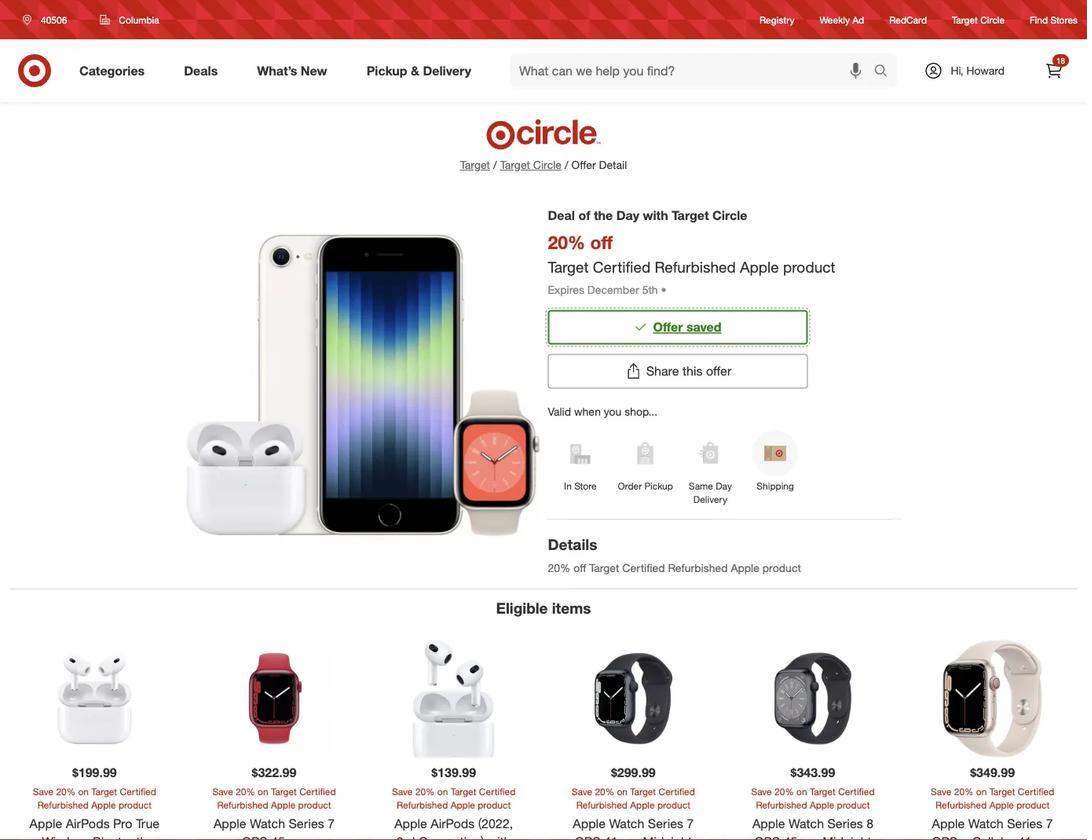 Task type: vqa. For each thing, say whether or not it's contained in the screenshot.
purchased inside the $34.99 when purchased online
no



Task type: describe. For each thing, give the bounding box(es) containing it.
this
[[683, 364, 703, 379]]

What can we help you find? suggestions appear below search field
[[510, 53, 878, 88]]

weekly ad link
[[820, 13, 865, 26]]

$343.99
[[791, 765, 836, 780]]

refurbished for $299.99
[[577, 799, 628, 811]]

20% off target certified refurbished apple product expires december 5th •
[[548, 231, 836, 296]]

offer saved
[[653, 320, 722, 335]]

product for $139.99
[[478, 799, 511, 811]]

target / target circle / offer detail
[[460, 158, 627, 172]]

in store
[[564, 480, 597, 492]]

20% for $139.99
[[416, 786, 435, 797]]

20% inside the 20% off target certified refurbished apple product expires december 5th •
[[548, 231, 586, 253]]

redcard
[[890, 14, 927, 25]]

categories
[[79, 63, 145, 78]]

40506
[[41, 14, 67, 26]]

you
[[604, 404, 622, 418]]

target left the target circle "button"
[[460, 158, 490, 172]]

share
[[647, 364, 679, 379]]

details
[[548, 535, 598, 554]]

new
[[301, 63, 327, 78]]

$322.99
[[252, 765, 297, 780]]

refurbished for $199.99
[[38, 799, 89, 811]]

20% for $199.99
[[56, 786, 76, 797]]

find
[[1030, 14, 1049, 25]]

valid
[[548, 404, 571, 418]]

deal
[[548, 207, 575, 223]]

certified inside details 20% off target certified refurbished apple product
[[623, 561, 665, 575]]

0 horizontal spatial day
[[617, 207, 640, 223]]

2 vertical spatial circle
[[713, 207, 748, 223]]

refurbished for $349.99
[[936, 799, 987, 811]]

offer inside button
[[653, 320, 683, 335]]

target inside the $139.99 save 20% on target certified refurbished apple product
[[451, 786, 477, 797]]

20% inside details 20% off target certified refurbished apple product
[[548, 561, 571, 575]]

columbia button
[[90, 6, 170, 34]]

save for $139.99
[[392, 786, 413, 797]]

apple for $343.99
[[810, 799, 835, 811]]

$349.99
[[971, 765, 1015, 780]]

apple for $322.99
[[271, 799, 296, 811]]

in
[[564, 480, 572, 492]]

hi, howard
[[951, 64, 1005, 77]]

redcard link
[[890, 13, 927, 26]]

$299.99 save 20% on target certified refurbished apple product
[[572, 765, 695, 811]]

save for $299.99
[[572, 786, 593, 797]]

target inside details 20% off target certified refurbished apple product
[[590, 561, 620, 575]]

on for $322.99
[[258, 786, 269, 797]]

store
[[575, 480, 597, 492]]

share this offer button
[[548, 354, 808, 389]]

0 horizontal spatial target circle link
[[500, 157, 562, 173]]

what's
[[257, 63, 297, 78]]

what's new link
[[244, 53, 347, 88]]

refurbished for $322.99
[[217, 799, 269, 811]]

1 / from the left
[[494, 158, 497, 172]]

offer saved button
[[548, 310, 808, 345]]

eligible items
[[496, 599, 591, 617]]

when
[[574, 404, 601, 418]]

on for $299.99
[[617, 786, 628, 797]]

find stores link
[[1030, 13, 1078, 26]]

share this offer
[[647, 364, 732, 379]]

what's new
[[257, 63, 327, 78]]

delivery for day
[[694, 494, 728, 506]]

find stores
[[1030, 14, 1078, 25]]

save for $349.99
[[931, 786, 952, 797]]

order pickup
[[618, 480, 673, 492]]

target inside the 20% off target certified refurbished apple product expires december 5th •
[[548, 258, 589, 276]]

delivery for &
[[423, 63, 472, 78]]

details 20% off target certified refurbished apple product
[[548, 535, 802, 575]]

product for $343.99
[[837, 799, 870, 811]]

deals link
[[171, 53, 238, 88]]

with
[[643, 207, 669, 223]]

$299.99
[[611, 765, 656, 780]]

target circle button
[[500, 157, 562, 173]]

apple inside details 20% off target certified refurbished apple product
[[731, 561, 760, 575]]

18
[[1057, 55, 1066, 65]]

$139.99 save 20% on target certified refurbished apple product
[[392, 765, 516, 811]]

target inside $349.99 save 20% on target certified refurbished apple product
[[990, 786, 1016, 797]]

2 horizontal spatial circle
[[981, 14, 1005, 25]]

1 vertical spatial circle
[[534, 158, 562, 172]]

off inside details 20% off target certified refurbished apple product
[[574, 561, 587, 575]]

save for $322.99
[[213, 786, 233, 797]]

howard
[[967, 64, 1005, 77]]

product for $299.99
[[658, 799, 691, 811]]

on for $199.99
[[78, 786, 89, 797]]

certified for $322.99
[[300, 786, 336, 797]]



Task type: locate. For each thing, give the bounding box(es) containing it.
refurbished down '$139.99'
[[397, 799, 448, 811]]

0 horizontal spatial pickup
[[367, 63, 408, 78]]

0 horizontal spatial off
[[574, 561, 587, 575]]

product for $322.99
[[298, 799, 331, 811]]

5 on from the left
[[797, 786, 808, 797]]

save inside $343.99 save 20% on target certified refurbished apple product
[[752, 786, 772, 797]]

1 horizontal spatial /
[[565, 158, 569, 172]]

4 on from the left
[[617, 786, 628, 797]]

day right the
[[617, 207, 640, 223]]

certified for $199.99
[[120, 786, 156, 797]]

0 horizontal spatial circle
[[534, 158, 562, 172]]

pickup & delivery
[[367, 63, 472, 78]]

refurbished
[[655, 258, 736, 276], [668, 561, 728, 575], [38, 799, 89, 811], [217, 799, 269, 811], [397, 799, 448, 811], [577, 799, 628, 811], [756, 799, 808, 811], [936, 799, 987, 811]]

refurbished inside "$199.99 save 20% on target certified refurbished apple product"
[[38, 799, 89, 811]]

detail
[[599, 158, 627, 172]]

refurbished down $349.99
[[936, 799, 987, 811]]

product for $349.99
[[1017, 799, 1050, 811]]

apple for $299.99
[[631, 799, 655, 811]]

weekly ad
[[820, 14, 865, 25]]

1 horizontal spatial pickup
[[645, 480, 673, 492]]

certified inside $343.99 save 20% on target certified refurbished apple product
[[839, 786, 875, 797]]

20% down deal
[[548, 231, 586, 253]]

1 horizontal spatial target circle link
[[953, 13, 1005, 26]]

target circle link
[[953, 13, 1005, 26], [500, 157, 562, 173]]

product
[[783, 258, 836, 276], [763, 561, 802, 575], [119, 799, 152, 811], [298, 799, 331, 811], [478, 799, 511, 811], [658, 799, 691, 811], [837, 799, 870, 811], [1017, 799, 1050, 811]]

deals
[[184, 63, 218, 78]]

apple inside the 20% off target certified refurbished apple product expires december 5th •
[[740, 258, 779, 276]]

product inside $322.99 save 20% on target certified refurbished apple product
[[298, 799, 331, 811]]

pickup & delivery link
[[353, 53, 491, 88]]

•
[[661, 283, 667, 296]]

1 on from the left
[[78, 786, 89, 797]]

the
[[594, 207, 613, 223]]

20% down '$139.99'
[[416, 786, 435, 797]]

pickup right order
[[645, 480, 673, 492]]

pickup left '&'
[[367, 63, 408, 78]]

product inside the $139.99 save 20% on target certified refurbished apple product
[[478, 799, 511, 811]]

1 horizontal spatial off
[[591, 231, 613, 253]]

expires
[[548, 283, 585, 296]]

delivery inside same day delivery
[[694, 494, 728, 506]]

refurbished down $343.99
[[756, 799, 808, 811]]

20% down $349.99
[[955, 786, 974, 797]]

offer left detail
[[572, 158, 596, 172]]

day right same
[[716, 480, 732, 492]]

columbia
[[119, 14, 159, 26]]

target right target link
[[500, 158, 530, 172]]

on down $322.99
[[258, 786, 269, 797]]

target circle link up hi, howard
[[953, 13, 1005, 26]]

on inside the $139.99 save 20% on target certified refurbished apple product
[[438, 786, 448, 797]]

target
[[953, 14, 978, 25], [460, 158, 490, 172], [500, 158, 530, 172], [672, 207, 709, 223], [548, 258, 589, 276], [590, 561, 620, 575], [91, 786, 117, 797], [271, 786, 297, 797], [451, 786, 477, 797], [631, 786, 656, 797], [810, 786, 836, 797], [990, 786, 1016, 797]]

certified for $343.99
[[839, 786, 875, 797]]

0 vertical spatial offer
[[572, 158, 596, 172]]

offer left the 'saved'
[[653, 320, 683, 335]]

1 horizontal spatial delivery
[[694, 494, 728, 506]]

apple inside $322.99 save 20% on target certified refurbished apple product
[[271, 799, 296, 811]]

target circle logo image
[[484, 118, 604, 151]]

0 horizontal spatial /
[[494, 158, 497, 172]]

apple inside the $139.99 save 20% on target certified refurbished apple product
[[451, 799, 475, 811]]

6 save from the left
[[931, 786, 952, 797]]

save for $343.99
[[752, 786, 772, 797]]

on inside "$199.99 save 20% on target certified refurbished apple product"
[[78, 786, 89, 797]]

20% inside the $139.99 save 20% on target certified refurbished apple product
[[416, 786, 435, 797]]

target down '$139.99'
[[451, 786, 477, 797]]

target right with
[[672, 207, 709, 223]]

categories link
[[66, 53, 164, 88]]

refurbished inside $343.99 save 20% on target certified refurbished apple product
[[756, 799, 808, 811]]

certified for $299.99
[[659, 786, 695, 797]]

target down $343.99
[[810, 786, 836, 797]]

on inside $322.99 save 20% on target certified refurbished apple product
[[258, 786, 269, 797]]

saved
[[687, 320, 722, 335]]

/ right the target circle "button"
[[565, 158, 569, 172]]

0 vertical spatial pickup
[[367, 63, 408, 78]]

1 vertical spatial target circle link
[[500, 157, 562, 173]]

4 save from the left
[[572, 786, 593, 797]]

target circle link down target circle logo at the top of page
[[500, 157, 562, 173]]

1 horizontal spatial day
[[716, 480, 732, 492]]

product inside $349.99 save 20% on target certified refurbished apple product
[[1017, 799, 1050, 811]]

product for $199.99
[[119, 799, 152, 811]]

product inside $299.99 save 20% on target certified refurbished apple product
[[658, 799, 691, 811]]

apple inside $299.99 save 20% on target certified refurbished apple product
[[631, 799, 655, 811]]

apple inside "$199.99 save 20% on target certified refurbished apple product"
[[91, 799, 116, 811]]

refurbished up "•"
[[655, 258, 736, 276]]

refurbished for $139.99
[[397, 799, 448, 811]]

save inside the $139.99 save 20% on target certified refurbished apple product
[[392, 786, 413, 797]]

$349.99 save 20% on target certified refurbished apple product
[[931, 765, 1055, 811]]

on down '$299.99'
[[617, 786, 628, 797]]

refurbished inside the $139.99 save 20% on target certified refurbished apple product
[[397, 799, 448, 811]]

refurbished down same day delivery
[[668, 561, 728, 575]]

$199.99 save 20% on target certified refurbished apple product
[[33, 765, 156, 811]]

circle
[[981, 14, 1005, 25], [534, 158, 562, 172], [713, 207, 748, 223]]

1 vertical spatial delivery
[[694, 494, 728, 506]]

circle up the 20% off target certified refurbished apple product expires december 5th •
[[713, 207, 748, 223]]

hi,
[[951, 64, 964, 77]]

off down the
[[591, 231, 613, 253]]

0 vertical spatial circle
[[981, 14, 1005, 25]]

on down $349.99
[[977, 786, 987, 797]]

20% down $199.99
[[56, 786, 76, 797]]

offer
[[572, 158, 596, 172], [653, 320, 683, 335]]

/ right target link
[[494, 158, 497, 172]]

product inside $343.99 save 20% on target certified refurbished apple product
[[837, 799, 870, 811]]

certified for $349.99
[[1018, 786, 1055, 797]]

20% inside $299.99 save 20% on target certified refurbished apple product
[[595, 786, 615, 797]]

refurbished down $322.99
[[217, 799, 269, 811]]

target inside $343.99 save 20% on target certified refurbished apple product
[[810, 786, 836, 797]]

items
[[552, 599, 591, 617]]

apple
[[740, 258, 779, 276], [731, 561, 760, 575], [91, 799, 116, 811], [271, 799, 296, 811], [451, 799, 475, 811], [631, 799, 655, 811], [810, 799, 835, 811], [990, 799, 1015, 811]]

3 save from the left
[[392, 786, 413, 797]]

target circle
[[953, 14, 1005, 25]]

certified inside $299.99 save 20% on target certified refurbished apple product
[[659, 786, 695, 797]]

delivery
[[423, 63, 472, 78], [694, 494, 728, 506]]

refurbished down '$299.99'
[[577, 799, 628, 811]]

2 / from the left
[[565, 158, 569, 172]]

on inside $299.99 save 20% on target certified refurbished apple product
[[617, 786, 628, 797]]

save inside $299.99 save 20% on target certified refurbished apple product
[[572, 786, 593, 797]]

ad
[[853, 14, 865, 25]]

target inside $299.99 save 20% on target certified refurbished apple product
[[631, 786, 656, 797]]

certified inside $349.99 save 20% on target certified refurbished apple product
[[1018, 786, 1055, 797]]

20% inside $349.99 save 20% on target certified refurbished apple product
[[955, 786, 974, 797]]

product inside details 20% off target certified refurbished apple product
[[763, 561, 802, 575]]

certified inside "$199.99 save 20% on target certified refurbished apple product"
[[120, 786, 156, 797]]

refurbished inside $299.99 save 20% on target certified refurbished apple product
[[577, 799, 628, 811]]

target up hi,
[[953, 14, 978, 25]]

refurbished inside the 20% off target certified refurbished apple product expires december 5th •
[[655, 258, 736, 276]]

certified inside the $139.99 save 20% on target certified refurbished apple product
[[479, 786, 516, 797]]

refurbished for $343.99
[[756, 799, 808, 811]]

certified
[[593, 258, 651, 276], [623, 561, 665, 575], [120, 786, 156, 797], [300, 786, 336, 797], [479, 786, 516, 797], [659, 786, 695, 797], [839, 786, 875, 797], [1018, 786, 1055, 797]]

delivery right '&'
[[423, 63, 472, 78]]

refurbished down $199.99
[[38, 799, 89, 811]]

refurbished inside $349.99 save 20% on target certified refurbished apple product
[[936, 799, 987, 811]]

order
[[618, 480, 642, 492]]

1 vertical spatial day
[[716, 480, 732, 492]]

20% down "details"
[[548, 561, 571, 575]]

save for $199.99
[[33, 786, 53, 797]]

0 vertical spatial delivery
[[423, 63, 472, 78]]

registry
[[760, 14, 795, 25]]

weekly
[[820, 14, 850, 25]]

on inside $343.99 save 20% on target certified refurbished apple product
[[797, 786, 808, 797]]

certified for $139.99
[[479, 786, 516, 797]]

1 save from the left
[[33, 786, 53, 797]]

certified inside the 20% off target certified refurbished apple product expires december 5th •
[[593, 258, 651, 276]]

valid when you shop...
[[548, 404, 658, 418]]

0 horizontal spatial delivery
[[423, 63, 472, 78]]

$343.99 save 20% on target certified refurbished apple product
[[752, 765, 875, 811]]

target down $349.99
[[990, 786, 1016, 797]]

apple inside $343.99 save 20% on target certified refurbished apple product
[[810, 799, 835, 811]]

refurbished inside $322.99 save 20% on target certified refurbished apple product
[[217, 799, 269, 811]]

target down $322.99
[[271, 786, 297, 797]]

0 vertical spatial off
[[591, 231, 613, 253]]

product inside the 20% off target certified refurbished apple product expires december 5th •
[[783, 258, 836, 276]]

target inside "$199.99 save 20% on target certified refurbished apple product"
[[91, 786, 117, 797]]

shop...
[[625, 404, 658, 418]]

on down $199.99
[[78, 786, 89, 797]]

same
[[689, 480, 714, 492]]

of
[[579, 207, 591, 223]]

20%
[[548, 231, 586, 253], [548, 561, 571, 575], [56, 786, 76, 797], [236, 786, 255, 797], [416, 786, 435, 797], [595, 786, 615, 797], [775, 786, 794, 797], [955, 786, 974, 797]]

eligible
[[496, 599, 548, 617]]

20% for $322.99
[[236, 786, 255, 797]]

shipping
[[757, 480, 794, 492]]

on down $343.99
[[797, 786, 808, 797]]

on for $139.99
[[438, 786, 448, 797]]

target down "details"
[[590, 561, 620, 575]]

refurbished inside details 20% off target certified refurbished apple product
[[668, 561, 728, 575]]

same day delivery
[[689, 480, 732, 506]]

target up expires
[[548, 258, 589, 276]]

deal of the day with target circle
[[548, 207, 748, 223]]

5th
[[643, 283, 658, 296]]

1 vertical spatial off
[[574, 561, 587, 575]]

&
[[411, 63, 420, 78]]

0 vertical spatial day
[[617, 207, 640, 223]]

circle left find
[[981, 14, 1005, 25]]

on for $349.99
[[977, 786, 987, 797]]

1 vertical spatial offer
[[653, 320, 683, 335]]

3 on from the left
[[438, 786, 448, 797]]

6 on from the left
[[977, 786, 987, 797]]

apple for $199.99
[[91, 799, 116, 811]]

apple for $349.99
[[990, 799, 1015, 811]]

20% down $322.99
[[236, 786, 255, 797]]

apple inside $349.99 save 20% on target certified refurbished apple product
[[990, 799, 1015, 811]]

/
[[494, 158, 497, 172], [565, 158, 569, 172]]

40506 button
[[13, 6, 84, 34]]

delivery down same
[[694, 494, 728, 506]]

off inside the 20% off target certified refurbished apple product expires december 5th •
[[591, 231, 613, 253]]

pickup
[[367, 63, 408, 78], [645, 480, 673, 492]]

20% for $343.99
[[775, 786, 794, 797]]

$199.99
[[72, 765, 117, 780]]

2 on from the left
[[258, 786, 269, 797]]

target down $199.99
[[91, 786, 117, 797]]

0 vertical spatial target circle link
[[953, 13, 1005, 26]]

certified inside $322.99 save 20% on target certified refurbished apple product
[[300, 786, 336, 797]]

apple for $139.99
[[451, 799, 475, 811]]

circle down target circle logo at the top of page
[[534, 158, 562, 172]]

save inside $322.99 save 20% on target certified refurbished apple product
[[213, 786, 233, 797]]

target inside $322.99 save 20% on target certified refurbished apple product
[[271, 786, 297, 797]]

20% inside "$199.99 save 20% on target certified refurbished apple product"
[[56, 786, 76, 797]]

20% down $343.99
[[775, 786, 794, 797]]

target link
[[460, 158, 490, 172]]

save inside $349.99 save 20% on target certified refurbished apple product
[[931, 786, 952, 797]]

on for $343.99
[[797, 786, 808, 797]]

0 horizontal spatial offer
[[572, 158, 596, 172]]

search
[[867, 65, 905, 80]]

december
[[588, 283, 640, 296]]

1 horizontal spatial circle
[[713, 207, 748, 223]]

on down '$139.99'
[[438, 786, 448, 797]]

registry link
[[760, 13, 795, 26]]

save
[[33, 786, 53, 797], [213, 786, 233, 797], [392, 786, 413, 797], [572, 786, 593, 797], [752, 786, 772, 797], [931, 786, 952, 797]]

on
[[78, 786, 89, 797], [258, 786, 269, 797], [438, 786, 448, 797], [617, 786, 628, 797], [797, 786, 808, 797], [977, 786, 987, 797]]

save inside "$199.99 save 20% on target certified refurbished apple product"
[[33, 786, 53, 797]]

off
[[591, 231, 613, 253], [574, 561, 587, 575]]

day inside same day delivery
[[716, 480, 732, 492]]

20% inside $322.99 save 20% on target certified refurbished apple product
[[236, 786, 255, 797]]

5 save from the left
[[752, 786, 772, 797]]

18 link
[[1037, 53, 1072, 88]]

1 vertical spatial pickup
[[645, 480, 673, 492]]

on inside $349.99 save 20% on target certified refurbished apple product
[[977, 786, 987, 797]]

day
[[617, 207, 640, 223], [716, 480, 732, 492]]

2 save from the left
[[213, 786, 233, 797]]

20% down '$299.99'
[[595, 786, 615, 797]]

off down "details"
[[574, 561, 587, 575]]

1 horizontal spatial offer
[[653, 320, 683, 335]]

product inside "$199.99 save 20% on target certified refurbished apple product"
[[119, 799, 152, 811]]

search button
[[867, 53, 905, 91]]

20% inside $343.99 save 20% on target certified refurbished apple product
[[775, 786, 794, 797]]

target down '$299.99'
[[631, 786, 656, 797]]

offer
[[706, 364, 732, 379]]

20% for $349.99
[[955, 786, 974, 797]]

20% for $299.99
[[595, 786, 615, 797]]

stores
[[1051, 14, 1078, 25]]

$322.99 save 20% on target certified refurbished apple product
[[213, 765, 336, 811]]

$139.99
[[432, 765, 476, 780]]



